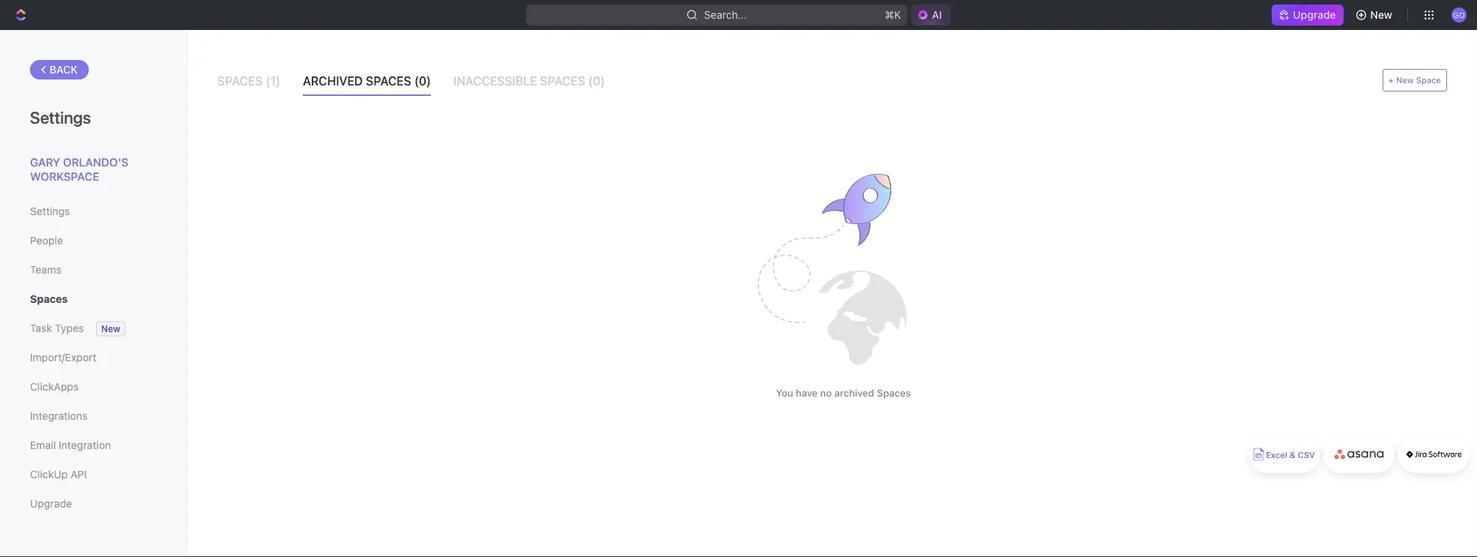 Task type: locate. For each thing, give the bounding box(es) containing it.
api
[[71, 468, 87, 481]]

upgrade inside settings element
[[30, 497, 72, 510]]

search...
[[705, 9, 747, 21]]

new
[[1371, 9, 1393, 21], [1397, 75, 1415, 85], [101, 324, 120, 334]]

spaces down teams
[[30, 293, 68, 305]]

2 horizontal spatial new
[[1397, 75, 1415, 85]]

1 settings from the top
[[30, 107, 91, 127]]

settings down back link
[[30, 107, 91, 127]]

spaces
[[217, 74, 263, 88], [366, 74, 411, 88], [540, 74, 586, 88], [30, 293, 68, 305], [877, 387, 911, 398]]

0 horizontal spatial (0)
[[414, 74, 431, 88]]

upgrade left new button
[[1294, 9, 1337, 21]]

you
[[776, 387, 794, 398]]

gary orlando's workspace
[[30, 155, 128, 183]]

integrations link
[[30, 403, 157, 429]]

0 horizontal spatial upgrade
[[30, 497, 72, 510]]

new inside settings element
[[101, 324, 120, 334]]

orlando's
[[63, 155, 128, 168]]

(0) for inaccessible spaces (0)
[[589, 74, 605, 88]]

teams
[[30, 264, 61, 276]]

gary
[[30, 155, 60, 168]]

⌘k
[[885, 9, 902, 21]]

upgrade link down clickup api link
[[30, 491, 157, 517]]

clickup api
[[30, 468, 87, 481]]

2 settings from the top
[[30, 205, 70, 217]]

new up import/export link
[[101, 324, 120, 334]]

settings
[[30, 107, 91, 127], [30, 205, 70, 217]]

go
[[1454, 10, 1466, 19]]

clickapps
[[30, 380, 79, 393]]

0 horizontal spatial upgrade link
[[30, 491, 157, 517]]

2 (0) from the left
[[589, 74, 605, 88]]

task
[[30, 322, 52, 334]]

email integration link
[[30, 433, 157, 458]]

spaces right the archived on the right bottom of page
[[877, 387, 911, 398]]

1 vertical spatial settings
[[30, 205, 70, 217]]

1 horizontal spatial upgrade link
[[1273, 4, 1344, 25]]

have
[[796, 387, 818, 398]]

upgrade link
[[1273, 4, 1344, 25], [30, 491, 157, 517]]

workspace
[[30, 170, 99, 183]]

(0) for archived spaces (0)
[[414, 74, 431, 88]]

spaces right inaccessible
[[540, 74, 586, 88]]

settings up people
[[30, 205, 70, 217]]

import/export
[[30, 351, 96, 364]]

+
[[1389, 75, 1395, 85]]

email
[[30, 439, 56, 451]]

excel
[[1267, 450, 1288, 460]]

1 horizontal spatial (0)
[[589, 74, 605, 88]]

0 vertical spatial new
[[1371, 9, 1393, 21]]

1 (0) from the left
[[414, 74, 431, 88]]

0 vertical spatial upgrade
[[1294, 9, 1337, 21]]

2 vertical spatial new
[[101, 324, 120, 334]]

upgrade down "clickup"
[[30, 497, 72, 510]]

0 vertical spatial settings
[[30, 107, 91, 127]]

upgrade link left new button
[[1273, 4, 1344, 25]]

1 vertical spatial upgrade
[[30, 497, 72, 510]]

(0)
[[414, 74, 431, 88], [589, 74, 605, 88]]

1 vertical spatial upgrade link
[[30, 491, 157, 517]]

spaces left (1)
[[217, 74, 263, 88]]

upgrade
[[1294, 9, 1337, 21], [30, 497, 72, 510]]

0 horizontal spatial new
[[101, 324, 120, 334]]

import/export link
[[30, 345, 157, 370]]

spaces link
[[30, 286, 157, 312]]

new up +
[[1371, 9, 1393, 21]]

inaccessible spaces (0)
[[454, 74, 605, 88]]

new right +
[[1397, 75, 1415, 85]]

1 horizontal spatial new
[[1371, 9, 1393, 21]]



Task type: describe. For each thing, give the bounding box(es) containing it.
people link
[[30, 228, 157, 253]]

+ new space
[[1389, 75, 1442, 85]]

1 horizontal spatial upgrade
[[1294, 9, 1337, 21]]

integration
[[59, 439, 111, 451]]

csv
[[1298, 450, 1316, 460]]

excel & csv link
[[1249, 436, 1320, 473]]

excel & csv
[[1267, 450, 1316, 460]]

spaces inside settings element
[[30, 293, 68, 305]]

email integration
[[30, 439, 111, 451]]

archived
[[303, 74, 363, 88]]

go button
[[1448, 3, 1472, 27]]

types
[[55, 322, 84, 334]]

task types
[[30, 322, 84, 334]]

no
[[821, 387, 832, 398]]

new button
[[1350, 3, 1402, 27]]

&
[[1290, 450, 1296, 460]]

spaces (1)
[[217, 74, 280, 88]]

people
[[30, 234, 63, 247]]

ai button
[[911, 4, 951, 25]]

back link
[[30, 60, 89, 79]]

upgrade link inside settings element
[[30, 491, 157, 517]]

teams link
[[30, 257, 157, 283]]

clickup api link
[[30, 462, 157, 487]]

archived spaces (0)
[[303, 74, 431, 88]]

clickup
[[30, 468, 68, 481]]

clickapps link
[[30, 374, 157, 400]]

space
[[1417, 75, 1442, 85]]

settings element
[[0, 30, 187, 557]]

new inside button
[[1371, 9, 1393, 21]]

0 vertical spatial upgrade link
[[1273, 4, 1344, 25]]

you have no archived spaces
[[776, 387, 911, 398]]

settings link
[[30, 199, 157, 224]]

integrations
[[30, 410, 88, 422]]

spaces right archived
[[366, 74, 411, 88]]

back
[[49, 63, 78, 76]]

archived
[[835, 387, 875, 398]]

(1)
[[266, 74, 280, 88]]

1 vertical spatial new
[[1397, 75, 1415, 85]]

ai
[[932, 9, 942, 21]]

inaccessible
[[454, 74, 537, 88]]



Task type: vqa. For each thing, say whether or not it's contained in the screenshot.
leftmost TS
no



